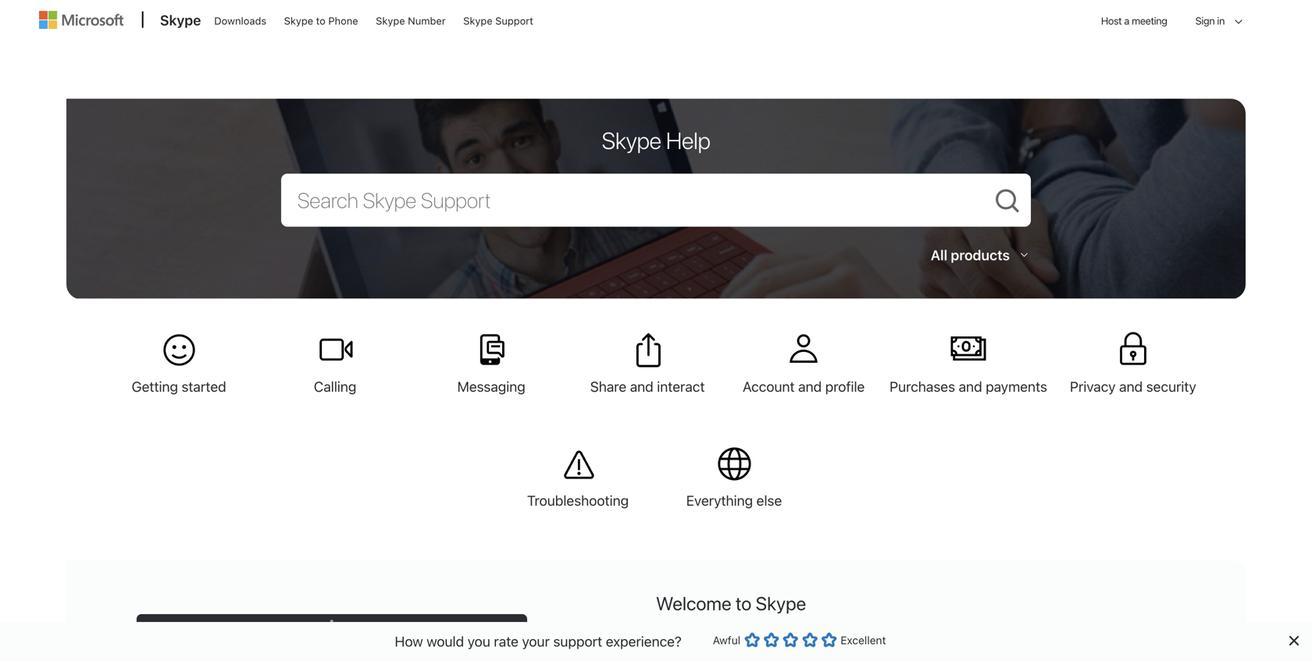 Task type: vqa. For each thing, say whether or not it's contained in the screenshot.
find I
no



Task type: describe. For each thing, give the bounding box(es) containing it.
would
[[427, 633, 464, 650]]

1 option from the left
[[744, 633, 760, 648]]

a
[[1124, 15, 1129, 27]]

getting for getting to know skype
[[656, 636, 702, 653]]

share and interact link
[[570, 317, 726, 431]]

privacy and security
[[1070, 378, 1196, 395]]

sign in link
[[1181, 0, 1248, 44]]

skype number
[[376, 15, 446, 27]]

sign in
[[1195, 15, 1225, 27]]

help
[[666, 127, 710, 154]]

calling link
[[257, 317, 413, 431]]

payments
[[986, 378, 1047, 395]]

and for purchases
[[959, 378, 982, 395]]

privacy and security link
[[1055, 317, 1211, 431]]

skype to phone link
[[277, 1, 365, 38]]

skype number link
[[369, 1, 453, 38]]

profile
[[825, 378, 865, 395]]

in
[[1217, 15, 1225, 27]]

dismiss the survey image
[[1287, 635, 1300, 648]]

everything else
[[686, 492, 782, 509]]

support
[[553, 633, 602, 650]]

downloads link
[[207, 1, 273, 38]]

welcome
[[656, 593, 732, 615]]

your
[[522, 633, 550, 650]]

getting to know skype link
[[656, 635, 1215, 654]]

welcome to skype
[[656, 593, 806, 615]]

messaging link
[[413, 317, 570, 431]]

purchases
[[890, 378, 955, 395]]

skype for skype help
[[602, 127, 661, 154]]

skype right know
[[759, 636, 798, 653]]

getting for getting started
[[132, 378, 178, 395]]

excellent
[[841, 634, 886, 647]]

to for skype
[[316, 15, 326, 27]]

and for account
[[798, 378, 822, 395]]

skype up how would you rate your support experience? list box in the right bottom of the page
[[756, 593, 806, 615]]

menu bar containing host a meeting
[[1089, 0, 1261, 44]]

host
[[1101, 15, 1122, 27]]

number
[[408, 15, 446, 27]]

security
[[1146, 378, 1196, 395]]

calling
[[314, 378, 356, 395]]

you
[[468, 633, 490, 650]]

downloads
[[214, 15, 266, 27]]

skype for skype to phone
[[284, 15, 313, 27]]

navigation containing host a meeting
[[1089, 0, 1261, 44]]

phone
[[328, 15, 358, 27]]

purchases and payments link
[[882, 317, 1055, 431]]

share and interact
[[590, 378, 705, 395]]

2 option from the left
[[764, 633, 779, 648]]

awful
[[713, 634, 740, 647]]

skype link
[[152, 1, 206, 43]]



Task type: locate. For each thing, give the bounding box(es) containing it.
account and profile
[[743, 378, 865, 395]]

started
[[182, 378, 226, 395]]

and for share
[[630, 378, 654, 395]]

and for privacy
[[1119, 378, 1143, 395]]

2 and from the left
[[798, 378, 822, 395]]

2 vertical spatial to
[[706, 636, 719, 653]]

interact
[[657, 378, 705, 395]]

getting started
[[132, 378, 226, 395]]

account and profile link
[[726, 317, 882, 431]]

share
[[590, 378, 627, 395]]

4 and from the left
[[1119, 378, 1143, 395]]

skype for skype support
[[463, 15, 493, 27]]

getting down welcome
[[656, 636, 702, 653]]

privacy
[[1070, 378, 1116, 395]]

Search Skype Support text field
[[281, 174, 1031, 227]]

1 vertical spatial getting
[[656, 636, 702, 653]]

skype to phone
[[284, 15, 358, 27]]

skype inside "link"
[[376, 15, 405, 27]]

2 horizontal spatial to
[[736, 593, 752, 615]]

welcome to skype region
[[656, 592, 1215, 662]]

skype left phone
[[284, 15, 313, 27]]

getting started link
[[101, 317, 257, 431]]

skype
[[160, 12, 201, 29], [284, 15, 313, 27], [376, 15, 405, 27], [463, 15, 493, 27], [602, 127, 661, 154], [756, 593, 806, 615], [759, 636, 798, 653]]

and left profile
[[798, 378, 822, 395]]

3 option from the left
[[783, 633, 798, 648]]

4 option from the left
[[802, 633, 818, 648]]

account
[[743, 378, 795, 395]]

how would you rate your support experience?
[[395, 633, 682, 650]]

else
[[757, 492, 782, 509]]

messaging
[[457, 378, 525, 395]]

troubleshooting
[[527, 492, 629, 509]]

skype support link
[[456, 1, 540, 38]]

skype for skype
[[160, 12, 201, 29]]

how
[[395, 633, 423, 650]]

microsoft image
[[39, 11, 123, 29]]

getting left started
[[132, 378, 178, 395]]

how would you rate your support experience? list box
[[744, 630, 837, 657]]

0 vertical spatial to
[[316, 15, 326, 27]]

skype left downloads
[[160, 12, 201, 29]]

to for getting
[[706, 636, 719, 653]]

host a meeting
[[1101, 15, 1167, 27]]

1 vertical spatial to
[[736, 593, 752, 615]]

know
[[722, 636, 755, 653]]

to left phone
[[316, 15, 326, 27]]

rate
[[494, 633, 519, 650]]

getting inside welcome to skype region
[[656, 636, 702, 653]]

and left payments
[[959, 378, 982, 395]]

skype left help on the top right
[[602, 127, 661, 154]]

skype for skype number
[[376, 15, 405, 27]]

skype support
[[463, 15, 533, 27]]

everything
[[686, 492, 753, 509]]

meeting
[[1132, 15, 1167, 27]]

and right privacy
[[1119, 378, 1143, 395]]

skype left number
[[376, 15, 405, 27]]

0 horizontal spatial to
[[316, 15, 326, 27]]

to left know
[[706, 636, 719, 653]]

sign
[[1195, 15, 1215, 27]]

skype help
[[602, 127, 710, 154]]

to up awful
[[736, 593, 752, 615]]

support
[[495, 15, 533, 27]]

skype left "support"
[[463, 15, 493, 27]]

5 option from the left
[[821, 633, 837, 648]]

3 and from the left
[[959, 378, 982, 395]]

host a meeting link
[[1089, 1, 1180, 41]]

and inside 'link'
[[798, 378, 822, 395]]

0 horizontal spatial getting
[[132, 378, 178, 395]]

and
[[630, 378, 654, 395], [798, 378, 822, 395], [959, 378, 982, 395], [1119, 378, 1143, 395]]

everything else link
[[656, 431, 812, 545]]

1 horizontal spatial to
[[706, 636, 719, 653]]

navigation
[[1089, 0, 1261, 44]]

option
[[744, 633, 760, 648], [764, 633, 779, 648], [783, 633, 798, 648], [802, 633, 818, 648], [821, 633, 837, 648]]

1 and from the left
[[630, 378, 654, 395]]

to
[[316, 15, 326, 27], [736, 593, 752, 615], [706, 636, 719, 653]]

menu bar
[[1089, 0, 1261, 44]]

troubleshooting link
[[500, 431, 656, 545]]

to for welcome
[[736, 593, 752, 615]]

0 vertical spatial getting
[[132, 378, 178, 395]]

getting
[[132, 378, 178, 395], [656, 636, 702, 653]]

1 horizontal spatial getting
[[656, 636, 702, 653]]

and right share in the left of the page
[[630, 378, 654, 395]]

experience?
[[606, 633, 682, 650]]

purchases and payments
[[890, 378, 1047, 395]]

getting to know skype
[[656, 636, 798, 653]]



